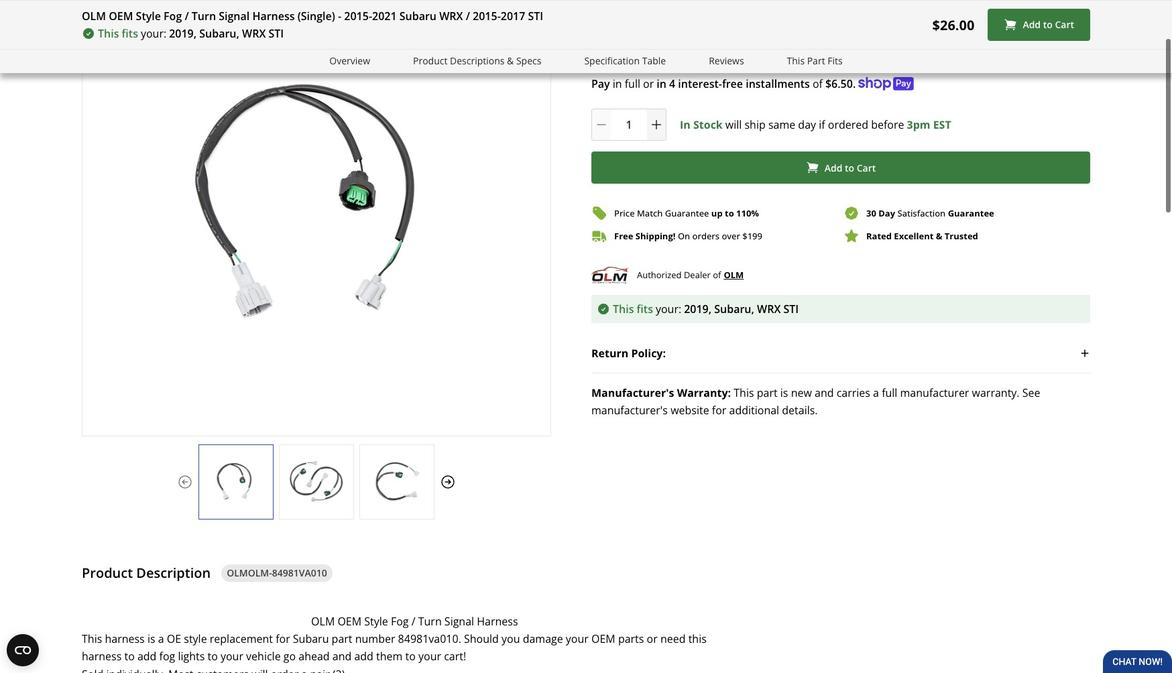 Task type: vqa. For each thing, say whether or not it's contained in the screenshot.
of
yes



Task type: describe. For each thing, give the bounding box(es) containing it.
parts
[[618, 632, 644, 647]]

policy:
[[631, 346, 666, 361]]

part
[[807, 54, 825, 67]]

1 horizontal spatial subaru,
[[714, 302, 754, 317]]

0 vertical spatial add to cart button
[[988, 9, 1091, 41]]

1 horizontal spatial your:
[[656, 302, 682, 317]]

product descriptions & specs link
[[413, 54, 542, 69]]

carries
[[837, 386, 871, 401]]

olm link
[[724, 268, 744, 283]]

add for topmost add to cart button
[[1023, 18, 1041, 31]]

this part fits link
[[787, 54, 843, 69]]

olm image
[[592, 266, 629, 285]]

ordered
[[828, 118, 869, 132]]

dealer
[[684, 269, 711, 281]]

1 horizontal spatial your
[[419, 650, 441, 664]]

additional
[[729, 403, 779, 418]]

2021
[[372, 9, 397, 23]]

part inside this part is new and carries a full manufacturer warranty. see manufacturer's website for additional details.
[[757, 386, 778, 401]]

specification table link
[[584, 54, 666, 69]]

style for 2015-
[[136, 9, 161, 23]]

turn for olm oem style fog / turn signal harness this harness is a oe style replacement for subaru part number 84981va010. should you damage your oem parts or need this harness to add fog lights to your vehicle go ahead and add them to your cart!
[[418, 614, 442, 629]]

0 vertical spatial 2019,
[[169, 26, 197, 41]]

description
[[136, 564, 211, 582]]

day
[[879, 207, 895, 219]]

$6.50
[[826, 77, 853, 91]]

in
[[680, 118, 691, 132]]

olmolm-84981va010
[[227, 566, 327, 579]]

.
[[853, 77, 856, 91]]

need
[[661, 632, 686, 647]]

on
[[678, 230, 690, 242]]

$199
[[743, 230, 763, 242]]

open widget image
[[7, 634, 39, 667]]

0 vertical spatial of
[[813, 77, 823, 91]]

a inside this part is new and carries a full manufacturer warranty. see manufacturer's website for additional details.
[[873, 386, 879, 401]]

full inside this part is new and carries a full manufacturer warranty. see manufacturer's website for additional details.
[[882, 386, 898, 401]]

is inside this part is new and carries a full manufacturer warranty. see manufacturer's website for additional details.
[[781, 386, 788, 401]]

1 vertical spatial wrx
[[242, 26, 266, 41]]

ship
[[745, 118, 766, 132]]

1 in from the left
[[613, 77, 622, 91]]

0 vertical spatial wrx
[[439, 9, 463, 23]]

pay
[[592, 77, 610, 91]]

pay in full or in 4 interest-free installments of $6.50 .
[[592, 77, 856, 91]]

vehicle
[[246, 650, 281, 664]]

excellent
[[894, 230, 934, 242]]

is inside olm oem style fog / turn signal harness this harness is a oe style replacement for subaru part number 84981va010. should you damage your oem parts or need this harness to add fog lights to your vehicle go ahead and add them to your cart!
[[147, 632, 155, 647]]

4
[[669, 77, 676, 91]]

oe
[[167, 632, 181, 647]]

2 in from the left
[[657, 77, 667, 91]]

-
[[338, 9, 341, 23]]

0 horizontal spatial full
[[625, 77, 640, 91]]

turn for olm oem style fog / turn signal harness (single) - 2015-2021 subaru wrx / 2015-2017 sti
[[192, 9, 216, 23]]

rated excellent & trusted
[[867, 230, 978, 242]]

2 add from the left
[[354, 650, 374, 664]]

fog
[[159, 650, 175, 664]]

0 vertical spatial fits
[[122, 26, 138, 41]]

fits
[[828, 54, 843, 67]]

84981va010
[[272, 566, 327, 579]]

authorized
[[637, 269, 682, 281]]

2 horizontal spatial your
[[566, 632, 589, 647]]

2 2015- from the left
[[473, 9, 501, 23]]

style
[[184, 632, 207, 647]]

/ for olm oem style fog / turn signal harness this harness is a oe style replacement for subaru part number 84981va010. should you damage your oem parts or need this harness to add fog lights to your vehicle go ahead and add them to your cart!
[[412, 614, 416, 629]]

30 day satisfaction guarantee
[[867, 207, 994, 219]]

return policy: button
[[592, 334, 1091, 373]]

olm inside authorized dealer of olm
[[724, 269, 744, 281]]

3pm
[[907, 118, 931, 132]]

authorized dealer of olm
[[637, 269, 744, 281]]

0 vertical spatial your:
[[141, 26, 166, 41]]

olmolm-
[[227, 566, 272, 579]]

0 vertical spatial or
[[643, 77, 654, 91]]

olm for olm oem style fog / turn signal harness this harness is a oe style replacement for subaru part number 84981va010. should you damage your oem parts or need this harness to add fog lights to your vehicle go ahead and add them to your cart!
[[311, 614, 335, 629]]

in stock will ship same day if ordered before 3pm est
[[680, 118, 952, 132]]

specification
[[584, 54, 640, 67]]

and inside this part is new and carries a full manufacturer warranty. see manufacturer's website for additional details.
[[815, 386, 834, 401]]

day
[[798, 118, 816, 132]]

will
[[726, 118, 742, 132]]

1 horizontal spatial 2019,
[[684, 302, 712, 317]]

shipping!
[[636, 230, 676, 242]]

specification table
[[584, 54, 666, 67]]

add for add to cart button to the bottom
[[825, 161, 843, 174]]

over
[[722, 230, 740, 242]]

0 horizontal spatial sti
[[269, 26, 284, 41]]

this
[[689, 632, 707, 647]]

0 horizontal spatial $26.00
[[592, 40, 659, 69]]

details.
[[782, 403, 818, 418]]

harness for subaru
[[477, 614, 518, 629]]

oem for olm oem style fog / turn signal harness (single) - 2015-2021 subaru wrx / 2015-2017 sti
[[109, 9, 133, 23]]

for inside this part is new and carries a full manufacturer warranty. see manufacturer's website for additional details.
[[712, 403, 727, 418]]

30
[[867, 207, 877, 219]]

descriptions
[[450, 54, 505, 67]]

price
[[614, 207, 635, 219]]

0 horizontal spatial subaru,
[[199, 26, 239, 41]]

reviews
[[709, 54, 744, 67]]

return policy:
[[592, 346, 666, 361]]

0 horizontal spatial cart
[[857, 161, 876, 174]]

see
[[1023, 386, 1041, 401]]

this part fits
[[787, 54, 843, 67]]

product for product descriptions & specs
[[413, 54, 448, 67]]

overview
[[330, 54, 370, 67]]

should
[[464, 632, 499, 647]]

manufacturer
[[900, 386, 969, 401]]

website
[[671, 403, 709, 418]]

2 horizontal spatial /
[[466, 9, 470, 23]]



Task type: locate. For each thing, give the bounding box(es) containing it.
1 horizontal spatial olm
[[311, 614, 335, 629]]

/ inside olm oem style fog / turn signal harness this harness is a oe style replacement for subaru part number 84981va010. should you damage your oem parts or need this harness to add fog lights to your vehicle go ahead and add them to your cart!
[[412, 614, 416, 629]]

product left descriptions in the top of the page
[[413, 54, 448, 67]]

sti right 2017
[[528, 9, 543, 23]]

add to cart
[[1023, 18, 1074, 31], [825, 161, 876, 174]]

1 vertical spatial product
[[82, 564, 133, 582]]

110%
[[736, 207, 759, 219]]

or left need
[[647, 632, 658, 647]]

2 horizontal spatial sti
[[784, 302, 799, 317]]

1 vertical spatial full
[[882, 386, 898, 401]]

1 vertical spatial cart
[[857, 161, 876, 174]]

your right damage
[[566, 632, 589, 647]]

/
[[185, 9, 189, 23], [466, 9, 470, 23], [412, 614, 416, 629]]

2 vertical spatial wrx
[[757, 302, 781, 317]]

subaru,
[[199, 26, 239, 41], [714, 302, 754, 317]]

style for is
[[364, 614, 388, 629]]

& left specs on the top left
[[507, 54, 514, 67]]

add left fog
[[137, 650, 157, 664]]

1 vertical spatial harness
[[82, 650, 122, 664]]

free shipping! on orders over $199
[[614, 230, 763, 242]]

1 vertical spatial fits
[[637, 302, 653, 317]]

you
[[502, 632, 520, 647]]

0 vertical spatial a
[[873, 386, 879, 401]]

1 horizontal spatial and
[[815, 386, 834, 401]]

1 add from the left
[[137, 650, 157, 664]]

harness for 2017
[[252, 9, 295, 23]]

1 horizontal spatial a
[[873, 386, 879, 401]]

2 horizontal spatial oem
[[592, 632, 616, 647]]

0 vertical spatial &
[[507, 54, 514, 67]]

1 horizontal spatial is
[[781, 386, 788, 401]]

lights
[[178, 650, 205, 664]]

0 vertical spatial add to cart
[[1023, 18, 1074, 31]]

your down 84981va010.
[[419, 650, 441, 664]]

0 horizontal spatial add to cart
[[825, 161, 876, 174]]

1 vertical spatial or
[[647, 632, 658, 647]]

0 horizontal spatial is
[[147, 632, 155, 647]]

new
[[791, 386, 812, 401]]

0 horizontal spatial your
[[221, 650, 243, 664]]

this inside olm oem style fog / turn signal harness this harness is a oe style replacement for subaru part number 84981va010. should you damage your oem parts or need this harness to add fog lights to your vehicle go ahead and add them to your cart!
[[82, 632, 102, 647]]

decrement image
[[595, 118, 608, 132]]

0 vertical spatial harness
[[252, 9, 295, 23]]

signal for olm oem style fog / turn signal harness this harness is a oe style replacement for subaru part number 84981va010. should you damage your oem parts or need this harness to add fog lights to your vehicle go ahead and add them to your cart!
[[445, 614, 474, 629]]

of left $6.50
[[813, 77, 823, 91]]

olm for olm oem style fog / turn signal harness (single) - 2015-2021 subaru wrx / 2015-2017 sti
[[82, 9, 106, 23]]

replacement
[[210, 632, 273, 647]]

add down number
[[354, 650, 374, 664]]

harness
[[105, 632, 145, 647], [82, 650, 122, 664]]

guarantee up trusted
[[948, 207, 994, 219]]

1 horizontal spatial subaru
[[400, 9, 437, 23]]

olm oem style fog / turn signal harness this harness is a oe style replacement for subaru part number 84981va010. should you damage your oem parts or need this harness to add fog lights to your vehicle go ahead and add them to your cart!
[[82, 614, 707, 664]]

add
[[137, 650, 157, 664], [354, 650, 374, 664]]

sti
[[528, 9, 543, 23], [269, 26, 284, 41], [784, 302, 799, 317]]

0 vertical spatial fog
[[164, 9, 182, 23]]

full right carries
[[882, 386, 898, 401]]

satisfaction
[[898, 207, 946, 219]]

a inside olm oem style fog / turn signal harness this harness is a oe style replacement for subaru part number 84981va010. should you damage your oem parts or need this harness to add fog lights to your vehicle go ahead and add them to your cart!
[[158, 632, 164, 647]]

for up go
[[276, 632, 290, 647]]

0 horizontal spatial oem
[[109, 9, 133, 23]]

harness
[[252, 9, 295, 23], [477, 614, 518, 629]]

trusted
[[945, 230, 978, 242]]

1 horizontal spatial oem
[[338, 614, 362, 629]]

1 vertical spatial part
[[332, 632, 352, 647]]

(single)
[[298, 9, 335, 23]]

signal for olm oem style fog / turn signal harness (single) - 2015-2021 subaru wrx / 2015-2017 sti
[[219, 9, 250, 23]]

0 horizontal spatial wrx
[[242, 26, 266, 41]]

full down specification table link
[[625, 77, 640, 91]]

1 horizontal spatial product
[[413, 54, 448, 67]]

subaru up ahead
[[293, 632, 329, 647]]

this inside this part is new and carries a full manufacturer warranty. see manufacturer's website for additional details.
[[734, 386, 754, 401]]

84981va010.
[[398, 632, 461, 647]]

1 horizontal spatial add to cart
[[1023, 18, 1074, 31]]

1 vertical spatial turn
[[418, 614, 442, 629]]

stock
[[693, 118, 723, 132]]

manufacturer's warranty:
[[592, 386, 731, 401]]

rated
[[867, 230, 892, 242]]

1 horizontal spatial sti
[[528, 9, 543, 23]]

increment image
[[650, 118, 663, 132]]

a right carries
[[873, 386, 879, 401]]

product left 'description'
[[82, 564, 133, 582]]

guarantee up free shipping! on orders over $199
[[665, 207, 709, 219]]

style
[[136, 9, 161, 23], [364, 614, 388, 629]]

0 vertical spatial product
[[413, 54, 448, 67]]

subaru inside olm oem style fog / turn signal harness this harness is a oe style replacement for subaru part number 84981va010. should you damage your oem parts or need this harness to add fog lights to your vehicle go ahead and add them to your cart!
[[293, 632, 329, 647]]

0 vertical spatial signal
[[219, 9, 250, 23]]

2015-
[[344, 9, 372, 23], [473, 9, 501, 23]]

1 horizontal spatial /
[[412, 614, 416, 629]]

fog inside olm oem style fog / turn signal harness this harness is a oe style replacement for subaru part number 84981va010. should you damage your oem parts or need this harness to add fog lights to your vehicle go ahead and add them to your cart!
[[391, 614, 409, 629]]

a
[[873, 386, 879, 401], [158, 632, 164, 647]]

1 horizontal spatial guarantee
[[948, 207, 994, 219]]

signal inside olm oem style fog / turn signal harness this harness is a oe style replacement for subaru part number 84981va010. should you damage your oem parts or need this harness to add fog lights to your vehicle go ahead and add them to your cart!
[[445, 614, 474, 629]]

0 horizontal spatial /
[[185, 9, 189, 23]]

overview link
[[330, 54, 370, 69]]

your down replacement
[[221, 650, 243, 664]]

0 vertical spatial oem
[[109, 9, 133, 23]]

ahead
[[299, 650, 330, 664]]

1 horizontal spatial part
[[757, 386, 778, 401]]

harness left (single)
[[252, 9, 295, 23]]

manufacturer's
[[592, 403, 668, 418]]

1 vertical spatial fog
[[391, 614, 409, 629]]

est
[[933, 118, 952, 132]]

cart!
[[444, 650, 466, 664]]

1 vertical spatial for
[[276, 632, 290, 647]]

of
[[813, 77, 823, 91], [713, 269, 721, 281]]

0 vertical spatial sti
[[528, 9, 543, 23]]

fog
[[164, 9, 182, 23], [391, 614, 409, 629]]

return
[[592, 346, 629, 361]]

product for product description
[[82, 564, 133, 582]]

0 horizontal spatial a
[[158, 632, 164, 647]]

1 2015- from the left
[[344, 9, 372, 23]]

part left number
[[332, 632, 352, 647]]

0 vertical spatial $26.00
[[933, 16, 975, 34]]

sti up return policy: dropdown button
[[784, 302, 799, 317]]

olm inside olm oem style fog / turn signal harness this harness is a oe style replacement for subaru part number 84981va010. should you damage your oem parts or need this harness to add fog lights to your vehicle go ahead and add them to your cart!
[[311, 614, 335, 629]]

0 vertical spatial add
[[1023, 18, 1041, 31]]

1 vertical spatial add
[[825, 161, 843, 174]]

harness left oe
[[105, 632, 145, 647]]

/ for olm oem style fog / turn signal harness (single) - 2015-2021 subaru wrx / 2015-2017 sti
[[185, 9, 189, 23]]

for inside olm oem style fog / turn signal harness this harness is a oe style replacement for subaru part number 84981va010. should you damage your oem parts or need this harness to add fog lights to your vehicle go ahead and add them to your cart!
[[276, 632, 290, 647]]

2019,
[[169, 26, 197, 41], [684, 302, 712, 317]]

harness up you
[[477, 614, 518, 629]]

add to cart for topmost add to cart button
[[1023, 18, 1074, 31]]

product descriptions & specs
[[413, 54, 542, 67]]

1 horizontal spatial this fits your: 2019, subaru, wrx sti
[[613, 302, 799, 317]]

0 horizontal spatial for
[[276, 632, 290, 647]]

in left 4
[[657, 77, 667, 91]]

add to cart for add to cart button to the bottom
[[825, 161, 876, 174]]

0 horizontal spatial subaru
[[293, 632, 329, 647]]

0 horizontal spatial fog
[[164, 9, 182, 23]]

1 horizontal spatial signal
[[445, 614, 474, 629]]

harness left fog
[[82, 650, 122, 664]]

table
[[642, 54, 666, 67]]

specs
[[516, 54, 542, 67]]

1 vertical spatial add to cart
[[825, 161, 876, 174]]

0 vertical spatial cart
[[1055, 18, 1074, 31]]

match
[[637, 207, 663, 219]]

1 guarantee from the left
[[665, 207, 709, 219]]

style inside olm oem style fog / turn signal harness this harness is a oe style replacement for subaru part number 84981va010. should you damage your oem parts or need this harness to add fog lights to your vehicle go ahead and add them to your cart!
[[364, 614, 388, 629]]

0 vertical spatial is
[[781, 386, 788, 401]]

guarantee
[[665, 207, 709, 219], [948, 207, 994, 219]]

1 vertical spatial is
[[147, 632, 155, 647]]

cart
[[1055, 18, 1074, 31], [857, 161, 876, 174]]

1 vertical spatial style
[[364, 614, 388, 629]]

1 vertical spatial add to cart button
[[592, 152, 1091, 184]]

of left "olm" link
[[713, 269, 721, 281]]

& for excellent
[[936, 230, 943, 242]]

1 vertical spatial subaru
[[293, 632, 329, 647]]

oem for olm oem style fog / turn signal harness this harness is a oe style replacement for subaru part number 84981va010. should you damage your oem parts or need this harness to add fog lights to your vehicle go ahead and add them to your cart!
[[338, 614, 362, 629]]

2015- up descriptions in the top of the page
[[473, 9, 501, 23]]

same
[[769, 118, 796, 132]]

0 horizontal spatial add
[[825, 161, 843, 174]]

part
[[757, 386, 778, 401], [332, 632, 352, 647]]

part inside olm oem style fog / turn signal harness this harness is a oe style replacement for subaru part number 84981va010. should you damage your oem parts or need this harness to add fog lights to your vehicle go ahead and add them to your cart!
[[332, 632, 352, 647]]

orders
[[693, 230, 720, 242]]

before
[[871, 118, 904, 132]]

is
[[781, 386, 788, 401], [147, 632, 155, 647]]

2 vertical spatial oem
[[592, 632, 616, 647]]

for down warranty: in the bottom of the page
[[712, 403, 727, 418]]

full
[[625, 77, 640, 91], [882, 386, 898, 401]]

0 vertical spatial this fits your: 2019, subaru, wrx sti
[[98, 26, 284, 41]]

fog for 2015-
[[164, 9, 182, 23]]

0 vertical spatial for
[[712, 403, 727, 418]]

1 horizontal spatial add
[[1023, 18, 1041, 31]]

olm
[[82, 9, 106, 23], [724, 269, 744, 281], [311, 614, 335, 629]]

go
[[284, 650, 296, 664]]

is left new on the right bottom of page
[[781, 386, 788, 401]]

subaru right 2021
[[400, 9, 437, 23]]

a left oe
[[158, 632, 164, 647]]

in right pay
[[613, 77, 622, 91]]

2 horizontal spatial olm
[[724, 269, 744, 281]]

1 horizontal spatial cart
[[1055, 18, 1074, 31]]

1 vertical spatial of
[[713, 269, 721, 281]]

1 horizontal spatial for
[[712, 403, 727, 418]]

1 horizontal spatial fits
[[637, 302, 653, 317]]

to
[[1043, 18, 1053, 31], [845, 161, 855, 174], [725, 207, 734, 219], [124, 650, 135, 664], [208, 650, 218, 664], [405, 650, 416, 664]]

0 horizontal spatial add
[[137, 650, 157, 664]]

is left oe
[[147, 632, 155, 647]]

2015- right -
[[344, 9, 372, 23]]

in
[[613, 77, 622, 91], [657, 77, 667, 91]]

2 horizontal spatial wrx
[[757, 302, 781, 317]]

add
[[1023, 18, 1041, 31], [825, 161, 843, 174]]

damage
[[523, 632, 563, 647]]

this part is new and carries a full manufacturer warranty. see manufacturer's website for additional details.
[[592, 386, 1041, 418]]

manufacturer's
[[592, 386, 674, 401]]

installments
[[746, 77, 810, 91]]

turn inside olm oem style fog / turn signal harness this harness is a oe style replacement for subaru part number 84981va010. should you damage your oem parts or need this harness to add fog lights to your vehicle go ahead and add them to your cart!
[[418, 614, 442, 629]]

your:
[[141, 26, 166, 41], [656, 302, 682, 317]]

warranty.
[[972, 386, 1020, 401]]

0 vertical spatial olm
[[82, 9, 106, 23]]

or inside olm oem style fog / turn signal harness this harness is a oe style replacement for subaru part number 84981va010. should you damage your oem parts or need this harness to add fog lights to your vehicle go ahead and add them to your cart!
[[647, 632, 658, 647]]

go to right image image
[[440, 474, 456, 490]]

reviews link
[[709, 54, 744, 69]]

& for descriptions
[[507, 54, 514, 67]]

them
[[376, 650, 403, 664]]

fog for is
[[391, 614, 409, 629]]

product description
[[82, 564, 211, 582]]

1 horizontal spatial style
[[364, 614, 388, 629]]

free
[[614, 230, 633, 242]]

your
[[566, 632, 589, 647], [221, 650, 243, 664], [419, 650, 441, 664]]

interest-
[[678, 77, 722, 91]]

part up additional
[[757, 386, 778, 401]]

this fits your: 2019, subaru, wrx sti
[[98, 26, 284, 41], [613, 302, 799, 317]]

1 horizontal spatial fog
[[391, 614, 409, 629]]

1 vertical spatial sti
[[269, 26, 284, 41]]

0 horizontal spatial olm
[[82, 9, 106, 23]]

1 horizontal spatial turn
[[418, 614, 442, 629]]

1 horizontal spatial in
[[657, 77, 667, 91]]

olmolm-84981va010 olm oem style fog / turn signal harness - 2015-2021 subaru wrx / 2015-2017 sti, image
[[82, 47, 551, 357], [199, 458, 273, 506], [280, 458, 353, 506], [360, 458, 434, 506]]

0 horizontal spatial in
[[613, 77, 622, 91]]

0 horizontal spatial this fits your: 2019, subaru, wrx sti
[[98, 26, 284, 41]]

& left trusted
[[936, 230, 943, 242]]

1 vertical spatial signal
[[445, 614, 474, 629]]

0 horizontal spatial style
[[136, 9, 161, 23]]

or left 4
[[643, 77, 654, 91]]

None number field
[[592, 109, 667, 141]]

shop pay image
[[859, 77, 914, 91]]

0 vertical spatial part
[[757, 386, 778, 401]]

product
[[413, 54, 448, 67], [82, 564, 133, 582]]

2 vertical spatial olm
[[311, 614, 335, 629]]

1 vertical spatial your:
[[656, 302, 682, 317]]

2 vertical spatial sti
[[784, 302, 799, 317]]

2 guarantee from the left
[[948, 207, 994, 219]]

olm oem style fog / turn signal harness (single) - 2015-2021 subaru wrx / 2015-2017 sti
[[82, 9, 543, 23]]

number
[[355, 632, 395, 647]]

warranty:
[[677, 386, 731, 401]]

turn
[[192, 9, 216, 23], [418, 614, 442, 629]]

0 horizontal spatial your:
[[141, 26, 166, 41]]

if
[[819, 118, 825, 132]]

and right new on the right bottom of page
[[815, 386, 834, 401]]

1 horizontal spatial &
[[936, 230, 943, 242]]

and right ahead
[[333, 650, 352, 664]]

and inside olm oem style fog / turn signal harness this harness is a oe style replacement for subaru part number 84981va010. should you damage your oem parts or need this harness to add fog lights to your vehicle go ahead and add them to your cart!
[[333, 650, 352, 664]]

0 vertical spatial full
[[625, 77, 640, 91]]

0 vertical spatial harness
[[105, 632, 145, 647]]

of inside authorized dealer of olm
[[713, 269, 721, 281]]

price match guarantee up to 110%
[[614, 207, 759, 219]]

1 horizontal spatial harness
[[477, 614, 518, 629]]

0 horizontal spatial &
[[507, 54, 514, 67]]

harness inside olm oem style fog / turn signal harness this harness is a oe style replacement for subaru part number 84981va010. should you damage your oem parts or need this harness to add fog lights to your vehicle go ahead and add them to your cart!
[[477, 614, 518, 629]]

0 horizontal spatial harness
[[252, 9, 295, 23]]

0 horizontal spatial 2015-
[[344, 9, 372, 23]]

sti down 'olm oem style fog / turn signal harness (single) - 2015-2021 subaru wrx / 2015-2017 sti' at the left of page
[[269, 26, 284, 41]]

1 vertical spatial 2019,
[[684, 302, 712, 317]]



